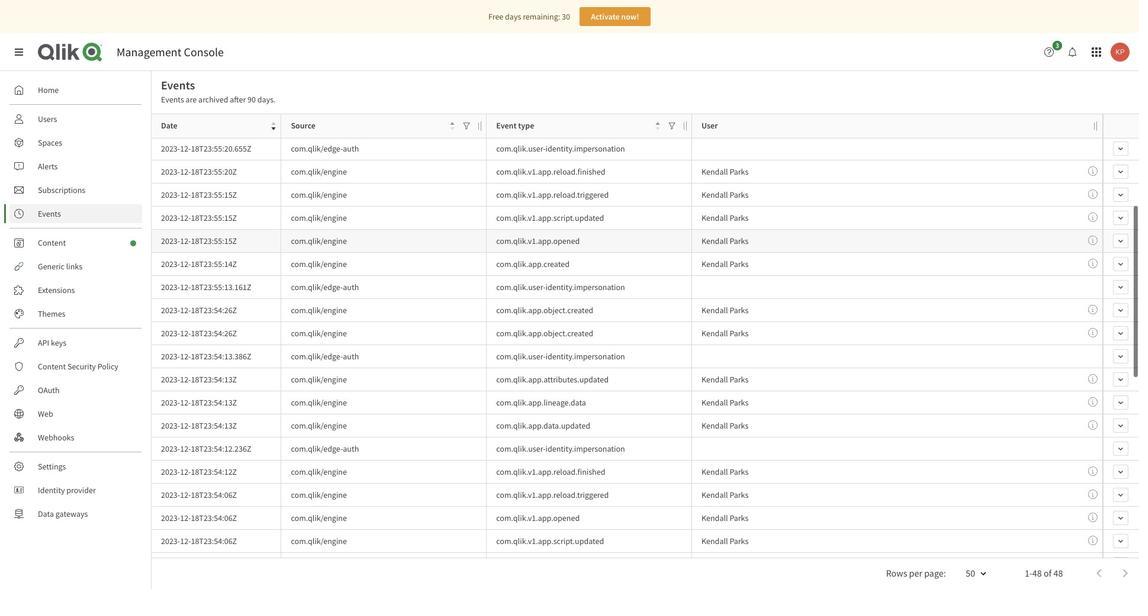 Task type: describe. For each thing, give the bounding box(es) containing it.
8 2023- from the top
[[161, 282, 180, 293]]

activate now!
[[591, 11, 640, 22]]

18t23:55:13.161z
[[191, 282, 251, 293]]

50
[[966, 567, 976, 579]]

2023-12-18t23:55:15z for com.qlik.v1.app.script.updated
[[161, 213, 237, 223]]

2023-12-18t23:55:20.655z
[[161, 143, 251, 154]]

rows per page:
[[887, 567, 946, 579]]

8 parks from the top
[[730, 328, 749, 339]]

free
[[489, 11, 504, 22]]

page:
[[925, 567, 946, 579]]

webhooks link
[[9, 428, 142, 447]]

3 kendall from the top
[[702, 190, 728, 200]]

rows
[[887, 567, 908, 579]]

now!
[[622, 11, 640, 22]]

10 12- from the top
[[180, 328, 191, 339]]

13 parks from the top
[[730, 490, 749, 501]]

days
[[505, 11, 521, 22]]

oauth link
[[9, 381, 142, 400]]

identity
[[38, 485, 65, 496]]

11 12- from the top
[[180, 351, 191, 362]]

7 kendall from the top
[[702, 305, 728, 316]]

com.qlik.app.attributes.updated
[[497, 374, 609, 385]]

1 48 from the left
[[1033, 567, 1042, 579]]

3 12- from the top
[[180, 166, 191, 177]]

com.qlik.app.data.updated
[[497, 421, 591, 431]]

10 com.qlik/engine from the top
[[291, 397, 347, 408]]

6 2023- from the top
[[161, 236, 180, 246]]

2 2023- from the top
[[161, 143, 180, 154]]

extensions link
[[9, 281, 142, 300]]

12 2023- from the top
[[161, 374, 180, 385]]

15 2023- from the top
[[161, 444, 180, 454]]

17 12- from the top
[[180, 490, 191, 501]]

events for events
[[38, 209, 61, 219]]

user
[[702, 120, 718, 131]]

8 kendall parks from the top
[[702, 328, 749, 339]]

data
[[38, 509, 54, 520]]

api
[[38, 338, 49, 348]]

content security policy link
[[9, 357, 142, 376]]

2023-12-18t23:54:13.386z
[[161, 351, 251, 362]]

50 button
[[952, 564, 995, 584]]

11 parks from the top
[[730, 421, 749, 431]]

19 2023- from the top
[[161, 536, 180, 547]]

9 kendall from the top
[[702, 374, 728, 385]]

events for events events are archived after 90 days.
[[161, 78, 195, 92]]

2023-12-18t23:54:06z for com.qlik.v1.app.opened
[[161, 513, 237, 524]]

18t23:54:06z for com.qlik.v1.app.opened
[[191, 513, 237, 524]]

management console
[[117, 44, 224, 59]]

1 kendall from the top
[[702, 120, 728, 131]]

4 12- from the top
[[180, 190, 191, 200]]

date
[[161, 120, 178, 131]]

links
[[66, 261, 82, 272]]

keys
[[51, 338, 66, 348]]

17 2023- from the top
[[161, 490, 180, 501]]

users link
[[9, 110, 142, 129]]

2 18t23:54:26z from the top
[[191, 328, 237, 339]]

com.qlik.user-identity.impersonation for 18t23:54:12.236z
[[497, 444, 625, 454]]

4 parks from the top
[[730, 213, 749, 223]]

navigation pane element
[[0, 76, 151, 528]]

5 12- from the top
[[180, 213, 191, 223]]

subscriptions link
[[9, 181, 142, 200]]

1-48 of 48
[[1025, 567, 1064, 579]]

date button
[[161, 118, 276, 134]]

14 parks from the top
[[730, 513, 749, 524]]

2 com.qlik.app.object.created from the top
[[497, 328, 594, 339]]

com.qlik/edge-auth for 18t23:55:20.655z
[[291, 143, 359, 154]]

alerts link
[[9, 157, 142, 176]]

com.qlik.v1.app.reload.triggered for 18t23:55:15z
[[497, 190, 609, 200]]

3 2023- from the top
[[161, 166, 180, 177]]

11 com.qlik/engine from the top
[[291, 421, 347, 431]]

18t23:55:21z
[[191, 120, 237, 131]]

web
[[38, 409, 53, 419]]

api keys
[[38, 338, 66, 348]]

10 kendall parks from the top
[[702, 397, 749, 408]]

of
[[1044, 567, 1052, 579]]

api keys link
[[9, 334, 142, 352]]

identity.impersonation for 2023-12-18t23:55:20.655z
[[546, 143, 625, 154]]

8 kendall from the top
[[702, 328, 728, 339]]

1 2023- from the top
[[161, 120, 180, 131]]

com.qlik/edge- for 2023-12-18t23:54:13.386z
[[291, 351, 343, 362]]

spaces
[[38, 137, 62, 148]]

18t23:55:15z for com.qlik.v1.app.script.updated
[[191, 213, 237, 223]]

6 com.qlik/engine from the top
[[291, 259, 347, 270]]

1 18t23:54:26z from the top
[[191, 305, 237, 316]]

18 2023- from the top
[[161, 513, 180, 524]]

7 com.qlik/engine from the top
[[291, 305, 347, 316]]

settings link
[[9, 457, 142, 476]]

source button
[[291, 118, 455, 134]]

subscriptions
[[38, 185, 85, 195]]

themes link
[[9, 304, 142, 323]]

webhooks
[[38, 432, 74, 443]]

1 com.qlik/engine from the top
[[291, 120, 347, 131]]

alerts
[[38, 161, 58, 172]]

data gateways
[[38, 509, 88, 520]]

settings
[[38, 461, 66, 472]]

events link
[[9, 204, 142, 223]]

new connector image
[[130, 241, 136, 246]]

content for content
[[38, 238, 66, 248]]

7 12- from the top
[[180, 259, 191, 270]]

12 parks from the top
[[730, 467, 749, 477]]

1 vertical spatial events
[[161, 94, 184, 105]]

3 kendall parks from the top
[[702, 190, 749, 200]]

2023-12-18t23:54:12z
[[161, 467, 237, 477]]

12 com.qlik/engine from the top
[[291, 467, 347, 477]]

14 2023- from the top
[[161, 421, 180, 431]]

10 kendall from the top
[[702, 397, 728, 408]]

3 com.qlik/engine from the top
[[291, 190, 347, 200]]

9 2023- from the top
[[161, 305, 180, 316]]

2 12- from the top
[[180, 143, 191, 154]]

2023-12-18t23:55:15z for com.qlik.v1.app.reload.triggered
[[161, 190, 237, 200]]

7 parks from the top
[[730, 305, 749, 316]]

auth for 2023-12-18t23:54:13.386z
[[343, 351, 359, 362]]

4 2023- from the top
[[161, 190, 180, 200]]

15 12- from the top
[[180, 444, 191, 454]]

13 com.qlik/engine from the top
[[291, 490, 347, 501]]

2 2023-12-18t23:54:26z from the top
[[161, 328, 237, 339]]

2023-12-18t23:54:13z for com.qlik.app.lineage.data
[[161, 397, 237, 408]]

8 12- from the top
[[180, 282, 191, 293]]

1 kendall parks from the top
[[702, 120, 749, 131]]

security
[[67, 361, 96, 372]]

2 parks from the top
[[730, 166, 749, 177]]

generic
[[38, 261, 64, 272]]

1-
[[1025, 567, 1033, 579]]

com.qlik/edge- for 2023-12-18t23:55:13.161z
[[291, 282, 343, 293]]

15 kendall parks from the top
[[702, 536, 749, 547]]

com.qlik.user- for 2023-12-18t23:54:12.236z
[[497, 444, 546, 454]]

event
[[497, 120, 517, 131]]

com.qlik.user-identity.impersonation for 18t23:55:20.655z
[[497, 143, 625, 154]]

type
[[518, 120, 534, 131]]

19 12- from the top
[[180, 536, 191, 547]]

identity provider link
[[9, 481, 142, 500]]

5 kendall from the top
[[702, 236, 728, 246]]

content for content security policy
[[38, 361, 66, 372]]

com.qlik.v1.app.reload.triggered for 18t23:54:06z
[[497, 490, 609, 501]]

gateways
[[56, 509, 88, 520]]

90
[[248, 94, 256, 105]]

users
[[38, 114, 57, 124]]

15 kendall from the top
[[702, 536, 728, 547]]

2023-12-18t23:55:13.161z
[[161, 282, 251, 293]]

free days remaining: 30
[[489, 11, 570, 22]]

30
[[562, 11, 570, 22]]

remaining:
[[523, 11, 561, 22]]

auth for 2023-12-18t23:54:12.236z
[[343, 444, 359, 454]]

archived
[[199, 94, 228, 105]]

7 2023- from the top
[[161, 259, 180, 270]]

days.
[[258, 94, 276, 105]]

7 kendall parks from the top
[[702, 305, 749, 316]]

11 kendall from the top
[[702, 421, 728, 431]]

data gateways link
[[9, 505, 142, 524]]

11 2023- from the top
[[161, 351, 180, 362]]

10 parks from the top
[[730, 397, 749, 408]]

generic links
[[38, 261, 82, 272]]

11 kendall parks from the top
[[702, 421, 749, 431]]

2023-12-18t23:55:21z
[[161, 120, 237, 131]]

14 12- from the top
[[180, 421, 191, 431]]

2023-12-18t23:55:20z
[[161, 166, 237, 177]]

6 kendall from the top
[[702, 259, 728, 270]]

15 com.qlik/engine from the top
[[291, 536, 347, 547]]

10 2023- from the top
[[161, 328, 180, 339]]

web link
[[9, 405, 142, 424]]

18t23:55:15z for com.qlik.v1.app.reload.triggered
[[191, 190, 237, 200]]

com.qlik.user-identity.impersonation for 18t23:54:13.386z
[[497, 351, 625, 362]]

com.qlik/edge-auth for 18t23:54:13.386z
[[291, 351, 359, 362]]

12 12- from the top
[[180, 374, 191, 385]]

9 12- from the top
[[180, 305, 191, 316]]

close sidebar menu image
[[14, 47, 24, 57]]

4 kendall parks from the top
[[702, 213, 749, 223]]

2023-12-18t23:54:13z for com.qlik.app.data.updated
[[161, 421, 237, 431]]

12 kendall parks from the top
[[702, 467, 749, 477]]

18t23:54:13z for com.qlik.app.lineage.data
[[191, 397, 237, 408]]



Task type: locate. For each thing, give the bounding box(es) containing it.
event type
[[497, 120, 534, 131]]

18t23:54:13z for com.qlik.app.attributes.updated
[[191, 374, 237, 385]]

com.qlik.user- for 2023-12-18t23:55:20.655z
[[497, 143, 546, 154]]

0 vertical spatial com.qlik.v1.app.reload.finished
[[497, 166, 606, 177]]

18t23:55:20.655z
[[191, 143, 251, 154]]

2 vertical spatial 2023-12-18t23:54:13z
[[161, 421, 237, 431]]

spaces link
[[9, 133, 142, 152]]

home
[[38, 85, 59, 95]]

0 vertical spatial 18t23:54:26z
[[191, 305, 237, 316]]

2 com.qlik.v1.app.reload.finished from the top
[[497, 467, 606, 477]]

2 vertical spatial 18t23:55:15z
[[191, 236, 237, 246]]

2 vertical spatial 18t23:54:06z
[[191, 536, 237, 547]]

1 vertical spatial com.qlik.v1.app.opened
[[497, 513, 580, 524]]

4 com.qlik.user- from the top
[[497, 444, 546, 454]]

events left are
[[161, 94, 184, 105]]

4 com.qlik/engine from the top
[[291, 213, 347, 223]]

0 vertical spatial com.qlik.app.lineage.data
[[497, 120, 586, 131]]

18t23:54:06z for com.qlik.v1.app.reload.triggered
[[191, 490, 237, 501]]

com.qlik.user-identity.impersonation down the "event type" button
[[497, 143, 625, 154]]

2 2023-12-18t23:55:15z from the top
[[161, 213, 237, 223]]

com.qlik.v1.app.opened for 18t23:54:06z
[[497, 513, 580, 524]]

13 kendall from the top
[[702, 490, 728, 501]]

com.qlik.user- down com.qlik.app.data.updated
[[497, 444, 546, 454]]

com.qlik.v1.app.reload.finished
[[497, 166, 606, 177], [497, 467, 606, 477]]

4 identity.impersonation from the top
[[546, 444, 625, 454]]

2023-12-18t23:54:06z
[[161, 490, 237, 501], [161, 513, 237, 524], [161, 536, 237, 547]]

13 2023- from the top
[[161, 397, 180, 408]]

com.qlik.app.lineage.data
[[497, 120, 586, 131], [497, 397, 586, 408]]

2 vertical spatial 2023-12-18t23:55:15z
[[161, 236, 237, 246]]

2023-12-18t23:55:15z for com.qlik.v1.app.opened
[[161, 236, 237, 246]]

5 2023- from the top
[[161, 213, 180, 223]]

0 vertical spatial 2023-12-18t23:55:15z
[[161, 190, 237, 200]]

1 com.qlik.app.lineage.data from the top
[[497, 120, 586, 131]]

1 2023-12-18t23:54:06z from the top
[[161, 490, 237, 501]]

2 com.qlik.v1.app.reload.triggered from the top
[[497, 490, 609, 501]]

16 2023- from the top
[[161, 467, 180, 477]]

3 parks from the top
[[730, 190, 749, 200]]

kendall
[[702, 120, 728, 131], [702, 166, 728, 177], [702, 190, 728, 200], [702, 213, 728, 223], [702, 236, 728, 246], [702, 259, 728, 270], [702, 305, 728, 316], [702, 328, 728, 339], [702, 374, 728, 385], [702, 397, 728, 408], [702, 421, 728, 431], [702, 467, 728, 477], [702, 490, 728, 501], [702, 513, 728, 524], [702, 536, 728, 547]]

2 18t23:55:15z from the top
[[191, 213, 237, 223]]

com.qlik.v1.app.reload.finished for 18t23:55:20z
[[497, 166, 606, 177]]

management
[[117, 44, 182, 59]]

18t23:54:26z
[[191, 305, 237, 316], [191, 328, 237, 339]]

14 kendall from the top
[[702, 513, 728, 524]]

1 parks from the top
[[730, 120, 749, 131]]

3 com.qlik/edge- from the top
[[291, 351, 343, 362]]

0 vertical spatial 2023-12-18t23:54:26z
[[161, 305, 237, 316]]

3 com.qlik.user-identity.impersonation from the top
[[497, 351, 625, 362]]

4 com.qlik/edge- from the top
[[291, 444, 343, 454]]

6 parks from the top
[[730, 259, 749, 270]]

5 com.qlik/engine from the top
[[291, 236, 347, 246]]

1 vertical spatial 18t23:54:06z
[[191, 513, 237, 524]]

policy
[[98, 361, 118, 372]]

identity.impersonation for 2023-12-18t23:55:13.161z
[[546, 282, 625, 293]]

2023-12-18t23:54:13z
[[161, 374, 237, 385], [161, 397, 237, 408], [161, 421, 237, 431]]

home link
[[9, 81, 142, 100]]

1 content from the top
[[38, 238, 66, 248]]

1 vertical spatial com.qlik.app.object.created
[[497, 328, 594, 339]]

generic links link
[[9, 257, 142, 276]]

1 vertical spatial 2023-12-18t23:55:15z
[[161, 213, 237, 223]]

identity.impersonation for 2023-12-18t23:54:12.236z
[[546, 444, 625, 454]]

com.qlik.app.object.created up com.qlik.app.attributes.updated
[[497, 328, 594, 339]]

0 vertical spatial 18t23:55:15z
[[191, 190, 237, 200]]

1 vertical spatial 18t23:54:13z
[[191, 397, 237, 408]]

2 vertical spatial 18t23:54:13z
[[191, 421, 237, 431]]

48 right of
[[1054, 567, 1064, 579]]

1 12- from the top
[[180, 120, 191, 131]]

auth for 2023-12-18t23:55:13.161z
[[343, 282, 359, 293]]

18t23:55:20z
[[191, 166, 237, 177]]

2 2023-12-18t23:54:06z from the top
[[161, 513, 237, 524]]

1 vertical spatial 2023-12-18t23:54:26z
[[161, 328, 237, 339]]

3 com.qlik.user- from the top
[[497, 351, 546, 362]]

management console element
[[117, 44, 224, 59]]

18t23:54:12.236z
[[191, 444, 251, 454]]

1 com.qlik/edge-auth from the top
[[291, 143, 359, 154]]

com.qlik.v1.app.script.updated for 18t23:54:06z
[[497, 536, 604, 547]]

com.qlik.user- down com.qlik.app.created
[[497, 282, 546, 293]]

0 vertical spatial com.qlik.v1.app.script.updated
[[497, 213, 604, 223]]

18 12- from the top
[[180, 513, 191, 524]]

0 vertical spatial events
[[161, 78, 195, 92]]

auth for 2023-12-18t23:55:20.655z
[[343, 143, 359, 154]]

are
[[186, 94, 197, 105]]

1 com.qlik.v1.app.reload.triggered from the top
[[497, 190, 609, 200]]

18t23:54:13z
[[191, 374, 237, 385], [191, 397, 237, 408], [191, 421, 237, 431]]

com.qlik.app.object.created
[[497, 305, 594, 316], [497, 328, 594, 339]]

kendall parks
[[702, 120, 749, 131], [702, 166, 749, 177], [702, 190, 749, 200], [702, 213, 749, 223], [702, 236, 749, 246], [702, 259, 749, 270], [702, 305, 749, 316], [702, 328, 749, 339], [702, 374, 749, 385], [702, 397, 749, 408], [702, 421, 749, 431], [702, 467, 749, 477], [702, 490, 749, 501], [702, 513, 749, 524], [702, 536, 749, 547]]

content inside "link"
[[38, 361, 66, 372]]

9 parks from the top
[[730, 374, 749, 385]]

com.qlik/edge-auth
[[291, 143, 359, 154], [291, 282, 359, 293], [291, 351, 359, 362], [291, 444, 359, 454]]

2023-12-18t23:54:26z up 2023-12-18t23:54:13.386z on the bottom
[[161, 328, 237, 339]]

18t23:54:13z for com.qlik.app.data.updated
[[191, 421, 237, 431]]

2023-12-18t23:54:26z
[[161, 305, 237, 316], [161, 328, 237, 339]]

0 vertical spatial 2023-12-18t23:54:06z
[[161, 490, 237, 501]]

18t23:55:15z for com.qlik.v1.app.opened
[[191, 236, 237, 246]]

3 auth from the top
[[343, 351, 359, 362]]

1 18t23:54:06z from the top
[[191, 490, 237, 501]]

14 com.qlik/engine from the top
[[291, 513, 347, 524]]

2 2023-12-18t23:54:13z from the top
[[161, 397, 237, 408]]

9 kendall parks from the top
[[702, 374, 749, 385]]

content
[[38, 238, 66, 248], [38, 361, 66, 372]]

2023-12-18t23:54:26z down '2023-12-18t23:55:13.161z'
[[161, 305, 237, 316]]

48 left of
[[1033, 567, 1042, 579]]

1 com.qlik.v1.app.script.updated from the top
[[497, 213, 604, 223]]

1 vertical spatial com.qlik.app.lineage.data
[[497, 397, 586, 408]]

com.qlik.user-identity.impersonation up com.qlik.app.attributes.updated
[[497, 351, 625, 362]]

identity provider
[[38, 485, 96, 496]]

after
[[230, 94, 246, 105]]

com.qlik.v1.app.reload.triggered
[[497, 190, 609, 200], [497, 490, 609, 501]]

com.qlik.app.object.created down com.qlik.app.created
[[497, 305, 594, 316]]

com.qlik.v1.app.reload.finished down the type at the left top of page
[[497, 166, 606, 177]]

4 kendall from the top
[[702, 213, 728, 223]]

18t23:54:12z
[[191, 467, 237, 477]]

com.qlik.app.lineage.data for 18t23:54:13z
[[497, 397, 586, 408]]

1 18t23:55:15z from the top
[[191, 190, 237, 200]]

com.qlik.v1.app.script.updated
[[497, 213, 604, 223], [497, 536, 604, 547]]

1 vertical spatial 2023-12-18t23:54:06z
[[161, 513, 237, 524]]

0 vertical spatial com.qlik.v1.app.opened
[[497, 236, 580, 246]]

1 vertical spatial com.qlik.v1.app.script.updated
[[497, 536, 604, 547]]

com.qlik.user- for 2023-12-18t23:54:13.386z
[[497, 351, 546, 362]]

com.qlik.user- up com.qlik.app.attributes.updated
[[497, 351, 546, 362]]

1 vertical spatial content
[[38, 361, 66, 372]]

kendall parks image
[[1111, 43, 1130, 62]]

com.qlik.v1.app.reload.finished down com.qlik.app.data.updated
[[497, 467, 606, 477]]

3 2023-12-18t23:54:13z from the top
[[161, 421, 237, 431]]

com.qlik.app.created
[[497, 259, 570, 270]]

4 com.qlik.user-identity.impersonation from the top
[[497, 444, 625, 454]]

2 vertical spatial events
[[38, 209, 61, 219]]

3 18t23:55:15z from the top
[[191, 236, 237, 246]]

com.qlik.user-identity.impersonation down com.qlik.app.created
[[497, 282, 625, 293]]

com.qlik.v1.app.script.updated for 18t23:55:15z
[[497, 213, 604, 223]]

6 12- from the top
[[180, 236, 191, 246]]

com.qlik.user- down the type at the left top of page
[[497, 143, 546, 154]]

1 vertical spatial 18t23:55:15z
[[191, 213, 237, 223]]

auth
[[343, 143, 359, 154], [343, 282, 359, 293], [343, 351, 359, 362], [343, 444, 359, 454]]

2 com.qlik.app.lineage.data from the top
[[497, 397, 586, 408]]

0 vertical spatial 2023-12-18t23:54:13z
[[161, 374, 237, 385]]

18t23:54:26z up 18t23:54:13.386z
[[191, 328, 237, 339]]

5 parks from the top
[[730, 236, 749, 246]]

3
[[1056, 41, 1060, 50]]

2 kendall parks from the top
[[702, 166, 749, 177]]

com.qlik.user- for 2023-12-18t23:55:13.161z
[[497, 282, 546, 293]]

0 vertical spatial content
[[38, 238, 66, 248]]

12 kendall from the top
[[702, 467, 728, 477]]

events
[[161, 78, 195, 92], [161, 94, 184, 105], [38, 209, 61, 219]]

5 kendall parks from the top
[[702, 236, 749, 246]]

provider
[[67, 485, 96, 496]]

2 com.qlik.user- from the top
[[497, 282, 546, 293]]

18t23:54:06z for com.qlik.v1.app.script.updated
[[191, 536, 237, 547]]

2023-12-18t23:54:12.236z
[[161, 444, 251, 454]]

com.qlik/edge-
[[291, 143, 343, 154], [291, 282, 343, 293], [291, 351, 343, 362], [291, 444, 343, 454]]

com.qlik.user-identity.impersonation down com.qlik.app.data.updated
[[497, 444, 625, 454]]

identity.impersonation up com.qlik.app.attributes.updated
[[546, 351, 625, 362]]

12-
[[180, 120, 191, 131], [180, 143, 191, 154], [180, 166, 191, 177], [180, 190, 191, 200], [180, 213, 191, 223], [180, 236, 191, 246], [180, 259, 191, 270], [180, 282, 191, 293], [180, 305, 191, 316], [180, 328, 191, 339], [180, 351, 191, 362], [180, 374, 191, 385], [180, 397, 191, 408], [180, 421, 191, 431], [180, 444, 191, 454], [180, 467, 191, 477], [180, 490, 191, 501], [180, 513, 191, 524], [180, 536, 191, 547]]

0 horizontal spatial 48
[[1033, 567, 1042, 579]]

1 auth from the top
[[343, 143, 359, 154]]

3 2023-12-18t23:55:15z from the top
[[161, 236, 237, 246]]

4 auth from the top
[[343, 444, 359, 454]]

8 com.qlik/engine from the top
[[291, 328, 347, 339]]

com.qlik.v1.app.reload.finished for 18t23:54:12z
[[497, 467, 606, 477]]

14 kendall parks from the top
[[702, 513, 749, 524]]

2 vertical spatial 2023-12-18t23:54:06z
[[161, 536, 237, 547]]

per
[[910, 567, 923, 579]]

3 identity.impersonation from the top
[[546, 351, 625, 362]]

com.qlik.user-identity.impersonation for 18t23:55:13.161z
[[497, 282, 625, 293]]

2 kendall from the top
[[702, 166, 728, 177]]

1 vertical spatial com.qlik.v1.app.reload.finished
[[497, 467, 606, 477]]

18t23:54:26z down 18t23:55:13.161z
[[191, 305, 237, 316]]

1 com.qlik/edge- from the top
[[291, 143, 343, 154]]

content security policy
[[38, 361, 118, 372]]

activate now! link
[[580, 7, 651, 26]]

3 2023-12-18t23:54:06z from the top
[[161, 536, 237, 547]]

0 vertical spatial com.qlik.app.object.created
[[497, 305, 594, 316]]

source
[[291, 120, 316, 131]]

0 vertical spatial 18t23:54:06z
[[191, 490, 237, 501]]

identity.impersonation down com.qlik.app.data.updated
[[546, 444, 625, 454]]

extensions
[[38, 285, 75, 296]]

3 button
[[1040, 41, 1066, 62]]

com.qlik.user-
[[497, 143, 546, 154], [497, 282, 546, 293], [497, 351, 546, 362], [497, 444, 546, 454]]

com.qlik/edge-auth for 18t23:54:12.236z
[[291, 444, 359, 454]]

com.qlik.app.lineage.data for 18t23:55:21z
[[497, 120, 586, 131]]

events up are
[[161, 78, 195, 92]]

com.qlik/edge- for 2023-12-18t23:55:20.655z
[[291, 143, 343, 154]]

identity.impersonation down the "event type" button
[[546, 143, 625, 154]]

15 parks from the top
[[730, 536, 749, 547]]

content up the generic
[[38, 238, 66, 248]]

1 com.qlik.user- from the top
[[497, 143, 546, 154]]

2 content from the top
[[38, 361, 66, 372]]

1 horizontal spatial 48
[[1054, 567, 1064, 579]]

1 com.qlik.app.object.created from the top
[[497, 305, 594, 316]]

events down subscriptions
[[38, 209, 61, 219]]

18t23:54:06z
[[191, 490, 237, 501], [191, 513, 237, 524], [191, 536, 237, 547]]

activate
[[591, 11, 620, 22]]

2023-12-18t23:54:13z for com.qlik.app.attributes.updated
[[161, 374, 237, 385]]

0 vertical spatial 18t23:54:13z
[[191, 374, 237, 385]]

identity.impersonation for 2023-12-18t23:54:13.386z
[[546, 351, 625, 362]]

oauth
[[38, 385, 60, 396]]

events events are archived after 90 days.
[[161, 78, 276, 105]]

1 vertical spatial 18t23:54:26z
[[191, 328, 237, 339]]

2023-12-18t23:55:14z
[[161, 259, 237, 270]]

13 kendall parks from the top
[[702, 490, 749, 501]]

identity.impersonation down com.qlik.app.created
[[546, 282, 625, 293]]

18t23:55:14z
[[191, 259, 237, 270]]

com.qlik/edge-auth for 18t23:55:13.161z
[[291, 282, 359, 293]]

1 identity.impersonation from the top
[[546, 143, 625, 154]]

18t23:55:15z
[[191, 190, 237, 200], [191, 213, 237, 223], [191, 236, 237, 246]]

console
[[184, 44, 224, 59]]

18t23:54:13.386z
[[191, 351, 251, 362]]

13 12- from the top
[[180, 397, 191, 408]]

2023-12-18t23:54:06z for com.qlik.v1.app.script.updated
[[161, 536, 237, 547]]

events inside navigation pane element
[[38, 209, 61, 219]]

1 vertical spatial 2023-12-18t23:54:13z
[[161, 397, 237, 408]]

2023-12-18t23:54:06z for com.qlik.v1.app.reload.triggered
[[161, 490, 237, 501]]

identity.impersonation
[[546, 143, 625, 154], [546, 282, 625, 293], [546, 351, 625, 362], [546, 444, 625, 454]]

6 kendall parks from the top
[[702, 259, 749, 270]]

themes
[[38, 309, 65, 319]]

1 vertical spatial com.qlik.v1.app.reload.triggered
[[497, 490, 609, 501]]

1 2023-12-18t23:54:13z from the top
[[161, 374, 237, 385]]

2 48 from the left
[[1054, 567, 1064, 579]]

0 vertical spatial com.qlik.v1.app.reload.triggered
[[497, 190, 609, 200]]

content down api keys
[[38, 361, 66, 372]]

event type button
[[497, 118, 660, 134]]

com.qlik/edge- for 2023-12-18t23:54:12.236z
[[291, 444, 343, 454]]

com.qlik/engine
[[291, 120, 347, 131], [291, 166, 347, 177], [291, 190, 347, 200], [291, 213, 347, 223], [291, 236, 347, 246], [291, 259, 347, 270], [291, 305, 347, 316], [291, 328, 347, 339], [291, 374, 347, 385], [291, 397, 347, 408], [291, 421, 347, 431], [291, 467, 347, 477], [291, 490, 347, 501], [291, 513, 347, 524], [291, 536, 347, 547]]

com.qlik.v1.app.opened for 18t23:55:15z
[[497, 236, 580, 246]]

content link
[[9, 233, 142, 252]]

1 2023-12-18t23:54:26z from the top
[[161, 305, 237, 316]]

2023-
[[161, 120, 180, 131], [161, 143, 180, 154], [161, 166, 180, 177], [161, 190, 180, 200], [161, 213, 180, 223], [161, 236, 180, 246], [161, 259, 180, 270], [161, 282, 180, 293], [161, 305, 180, 316], [161, 328, 180, 339], [161, 351, 180, 362], [161, 374, 180, 385], [161, 397, 180, 408], [161, 421, 180, 431], [161, 444, 180, 454], [161, 467, 180, 477], [161, 490, 180, 501], [161, 513, 180, 524], [161, 536, 180, 547]]



Task type: vqa. For each thing, say whether or not it's contained in the screenshot.
18th THE "12-" from the bottom
yes



